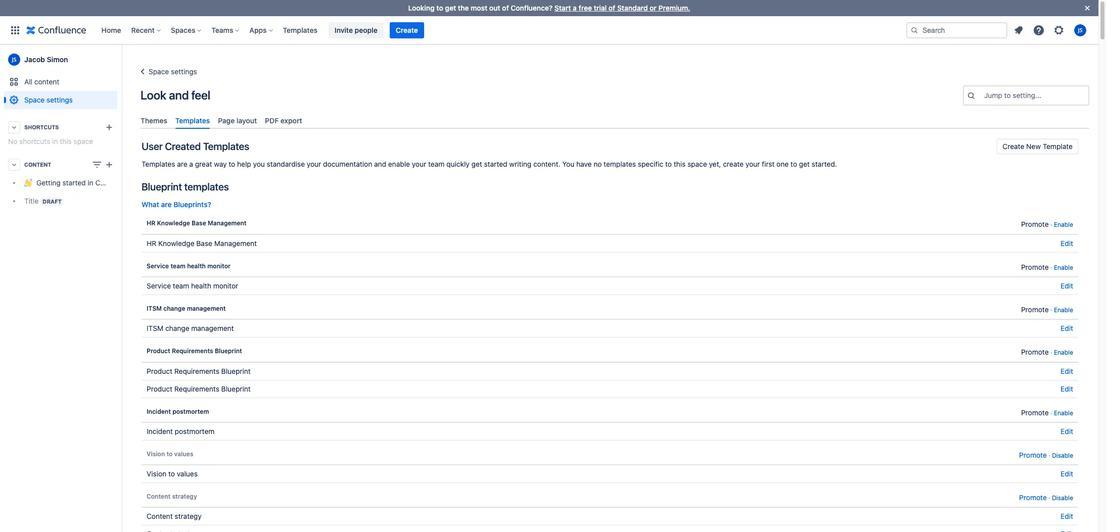 Task type: vqa. For each thing, say whether or not it's contained in the screenshot.


Task type: locate. For each thing, give the bounding box(es) containing it.
1 vertical spatial itsm
[[147, 324, 163, 333]]

promote button for incident postmortem
[[1022, 407, 1049, 419]]

0 vertical spatial promote · disable
[[1020, 451, 1074, 460]]

confluence image
[[26, 24, 86, 36], [26, 24, 86, 36]]

templates inside tab list
[[175, 116, 210, 125]]

edit link for service team health monitor
[[1061, 282, 1074, 290]]

1 vertical spatial a
[[189, 160, 193, 169]]

quickly
[[447, 160, 470, 169]]

0 vertical spatial space
[[149, 67, 169, 76]]

2 promote · disable from the top
[[1020, 494, 1074, 502]]

0 vertical spatial content
[[24, 162, 51, 168]]

create for create
[[396, 26, 418, 34]]

1 promote · disable from the top
[[1020, 451, 1074, 460]]

get left the
[[445, 4, 456, 12]]

spaces
[[171, 26, 195, 34]]

user
[[142, 141, 163, 152]]

incident postmortem
[[147, 408, 209, 416], [147, 427, 215, 436]]

0 horizontal spatial started
[[62, 179, 86, 187]]

edit for incident postmortem
[[1061, 427, 1074, 436]]

change
[[164, 305, 185, 313], [165, 324, 189, 333]]

5 enable link from the top
[[1055, 409, 1074, 417]]

1 edit from the top
[[1061, 239, 1074, 248]]

0 horizontal spatial a
[[189, 160, 193, 169]]

started
[[484, 160, 508, 169], [62, 179, 86, 187]]

edit for service team health monitor
[[1061, 282, 1074, 290]]

people
[[355, 26, 378, 34]]

1 enable from the top
[[1055, 221, 1074, 229]]

and left "enable"
[[374, 160, 386, 169]]

started down 'content' dropdown button
[[62, 179, 86, 187]]

1 vertical spatial space settings link
[[4, 91, 117, 109]]

1 product requirements blueprint from the top
[[147, 348, 242, 355]]

settings
[[171, 67, 197, 76], [47, 96, 73, 104]]

vision to values
[[147, 451, 193, 458], [147, 470, 198, 479]]

get left started. at right
[[800, 160, 810, 169]]

all content
[[24, 77, 59, 86]]

add shortcut image
[[103, 121, 115, 134]]

free
[[579, 4, 592, 12]]

are for what
[[161, 200, 172, 209]]

space settings down content
[[24, 96, 73, 104]]

0 vertical spatial space
[[74, 137, 93, 146]]

layout
[[237, 116, 257, 125]]

7 edit link from the top
[[1061, 470, 1074, 479]]

0 vertical spatial itsm change management
[[147, 305, 226, 313]]

0 vertical spatial product
[[147, 348, 170, 355]]

in down change view image
[[88, 179, 93, 187]]

a
[[573, 4, 577, 12], [189, 160, 193, 169]]

promote · disable for content strategy
[[1020, 494, 1074, 502]]

2 enable from the top
[[1055, 264, 1074, 271]]

enable
[[388, 160, 410, 169]]

5 enable from the top
[[1055, 409, 1074, 417]]

1 content strategy from the top
[[147, 493, 197, 501]]

getting started in confluence link
[[4, 174, 133, 192]]

1 horizontal spatial and
[[374, 160, 386, 169]]

3 promote · enable from the top
[[1022, 305, 1074, 314]]

shortcuts
[[24, 124, 59, 131]]

Search settings text field
[[985, 91, 987, 101]]

0 horizontal spatial create
[[396, 26, 418, 34]]

shortcuts button
[[4, 118, 117, 137]]

0 horizontal spatial your
[[307, 160, 321, 169]]

0 vertical spatial product requirements blueprint
[[147, 348, 242, 355]]

settings up look and feel
[[171, 67, 197, 76]]

1 promote · enable from the top
[[1022, 220, 1074, 229]]

2 horizontal spatial your
[[746, 160, 760, 169]]

space
[[74, 137, 93, 146], [688, 160, 708, 169]]

change view image
[[91, 159, 103, 171]]

1 vertical spatial management
[[191, 324, 234, 333]]

1 enable link from the top
[[1055, 221, 1074, 229]]

get
[[445, 4, 456, 12], [472, 160, 482, 169], [800, 160, 810, 169]]

space settings link down content
[[4, 91, 117, 109]]

hr
[[147, 220, 155, 227], [147, 239, 156, 248]]

1 vision to values from the top
[[147, 451, 193, 458]]

of right out
[[502, 4, 509, 12]]

space up look
[[149, 67, 169, 76]]

0 vertical spatial vision to values
[[147, 451, 193, 458]]

blueprint
[[142, 181, 182, 193], [215, 348, 242, 355], [221, 367, 251, 376], [221, 385, 251, 393]]

templates link up the user created templates
[[171, 112, 214, 129]]

create for create new template
[[1003, 142, 1025, 151]]

0 vertical spatial disable
[[1053, 452, 1074, 460]]

export
[[281, 116, 302, 125]]

create down looking
[[396, 26, 418, 34]]

0 vertical spatial requirements
[[172, 348, 213, 355]]

banner
[[0, 16, 1099, 45]]

tree
[[4, 174, 133, 210]]

1 vertical spatial started
[[62, 179, 86, 187]]

1 horizontal spatial templates
[[604, 160, 636, 169]]

5 promote · enable from the top
[[1022, 408, 1074, 417]]

invite
[[335, 26, 353, 34]]

jacob simon
[[24, 55, 68, 64]]

1 vertical spatial incident
[[147, 427, 173, 436]]

1 vertical spatial management
[[214, 239, 257, 248]]

space settings link
[[137, 66, 197, 78], [4, 91, 117, 109]]

2 product from the top
[[147, 367, 173, 376]]

2 enable link from the top
[[1055, 264, 1074, 271]]

2 edit link from the top
[[1061, 282, 1074, 290]]

·
[[1051, 221, 1053, 229], [1051, 264, 1053, 271], [1051, 306, 1053, 314], [1051, 349, 1053, 357], [1051, 409, 1053, 417], [1049, 452, 1051, 460], [1049, 495, 1051, 502]]

1 vertical spatial and
[[374, 160, 386, 169]]

0 vertical spatial incident postmortem
[[147, 408, 209, 416]]

service
[[147, 262, 169, 270], [147, 282, 171, 290]]

recent button
[[128, 22, 165, 38]]

jump to setting...
[[985, 91, 1042, 100]]

2 of from the left
[[609, 4, 616, 12]]

0 vertical spatial and
[[169, 88, 189, 102]]

1 vertical spatial promote · disable
[[1020, 494, 1074, 502]]

0 vertical spatial monitor
[[207, 262, 231, 270]]

promote · disable
[[1020, 451, 1074, 460], [1020, 494, 1074, 502]]

space down shortcuts "dropdown button"
[[74, 137, 93, 146]]

created
[[165, 141, 201, 152]]

templates right no
[[604, 160, 636, 169]]

1 vertical spatial create
[[1003, 142, 1025, 151]]

trial
[[594, 4, 607, 12]]

your left first
[[746, 160, 760, 169]]

0 horizontal spatial templates
[[184, 181, 229, 193]]

create a page image
[[103, 159, 115, 171]]

2 disable link from the top
[[1053, 495, 1074, 502]]

help icon image
[[1033, 24, 1046, 36]]

1 incident postmortem from the top
[[147, 408, 209, 416]]

create left new at the right of page
[[1003, 142, 1025, 151]]

1 edit link from the top
[[1061, 239, 1074, 248]]

disable link
[[1053, 452, 1074, 460], [1053, 495, 1074, 502]]

7 edit from the top
[[1061, 470, 1074, 479]]

tab list containing themes
[[137, 112, 1094, 129]]

get right quickly
[[472, 160, 482, 169]]

1 vertical spatial vision to values
[[147, 470, 198, 479]]

hr knowledge base management
[[147, 220, 247, 227], [147, 239, 257, 248]]

0 vertical spatial create
[[396, 26, 418, 34]]

0 vertical spatial settings
[[171, 67, 197, 76]]

enable for health
[[1055, 264, 1074, 271]]

in down shortcuts "dropdown button"
[[52, 137, 58, 146]]

1 vertical spatial hr
[[147, 239, 156, 248]]

title draft
[[24, 197, 62, 205]]

incident
[[147, 408, 171, 416], [147, 427, 173, 436]]

0 horizontal spatial this
[[60, 137, 72, 146]]

invite people button
[[329, 22, 384, 38]]

1 vertical spatial settings
[[47, 96, 73, 104]]

edit for product requirements blueprint
[[1061, 385, 1074, 393]]

2 edit from the top
[[1061, 282, 1074, 290]]

0 vertical spatial templates link
[[280, 22, 321, 38]]

in for shortcuts
[[52, 137, 58, 146]]

1 vertical spatial itsm change management
[[147, 324, 234, 333]]

are inside button
[[161, 200, 172, 209]]

1 vertical spatial space settings
[[24, 96, 73, 104]]

1 vertical spatial knowledge
[[158, 239, 195, 248]]

enable link
[[1055, 221, 1074, 229], [1055, 264, 1074, 271], [1055, 306, 1074, 314], [1055, 349, 1074, 357], [1055, 409, 1074, 417]]

monitor
[[207, 262, 231, 270], [213, 282, 238, 290]]

search image
[[911, 26, 919, 34]]

space settings
[[149, 67, 197, 76], [24, 96, 73, 104]]

0 horizontal spatial space
[[74, 137, 93, 146]]

a left free
[[573, 4, 577, 12]]

create inside global element
[[396, 26, 418, 34]]

space settings inside space element
[[24, 96, 73, 104]]

blueprint templates
[[142, 181, 229, 193]]

tree inside space element
[[4, 174, 133, 210]]

promote for itsm change management
[[1022, 305, 1049, 314]]

0 vertical spatial a
[[573, 4, 577, 12]]

1 vertical spatial postmortem
[[175, 427, 215, 436]]

3 edit link from the top
[[1061, 324, 1074, 333]]

vision
[[147, 451, 165, 458], [147, 470, 167, 479]]

promote button for service team health monitor
[[1022, 261, 1049, 273]]

1 vertical spatial disable
[[1053, 495, 1074, 502]]

templates up blueprints?
[[184, 181, 229, 193]]

8 edit link from the top
[[1061, 513, 1074, 521]]

space settings up look and feel
[[149, 67, 197, 76]]

2 promote · enable from the top
[[1022, 263, 1074, 271]]

0 vertical spatial vision
[[147, 451, 165, 458]]

templates right 'apps' popup button
[[283, 26, 318, 34]]

· for vision to values
[[1049, 452, 1051, 460]]

2 disable from the top
[[1053, 495, 1074, 502]]

4 enable from the top
[[1055, 349, 1074, 357]]

2 itsm change management from the top
[[147, 324, 234, 333]]

product
[[147, 348, 170, 355], [147, 367, 173, 376], [147, 385, 173, 393]]

edit link for itsm change management
[[1061, 324, 1074, 333]]

1 incident from the top
[[147, 408, 171, 416]]

1 vertical spatial incident postmortem
[[147, 427, 215, 436]]

this inside space element
[[60, 137, 72, 146]]

your right "enable"
[[412, 160, 427, 169]]

promote · enable for base
[[1022, 220, 1074, 229]]

what
[[142, 200, 159, 209]]

templates link right 'apps' popup button
[[280, 22, 321, 38]]

notification icon image
[[1013, 24, 1025, 36]]

0 vertical spatial are
[[177, 160, 187, 169]]

0 vertical spatial base
[[192, 220, 206, 227]]

0 vertical spatial hr
[[147, 220, 155, 227]]

your
[[307, 160, 321, 169], [412, 160, 427, 169], [746, 160, 760, 169]]

health
[[187, 262, 206, 270], [191, 282, 211, 290]]

3 enable from the top
[[1055, 306, 1074, 314]]

0 horizontal spatial settings
[[47, 96, 73, 104]]

0 vertical spatial started
[[484, 160, 508, 169]]

postmortem
[[173, 408, 209, 416], [175, 427, 215, 436]]

draft
[[43, 198, 62, 205]]

themes
[[141, 116, 167, 125]]

promote button
[[1022, 219, 1049, 230], [1022, 261, 1049, 273], [1022, 304, 1049, 316], [1022, 347, 1049, 358], [1022, 407, 1049, 419], [1020, 450, 1048, 461], [1020, 492, 1048, 504]]

enable for management
[[1055, 306, 1074, 314]]

settings down 'all content' link
[[47, 96, 73, 104]]

2 your from the left
[[412, 160, 427, 169]]

1 vertical spatial product
[[147, 367, 173, 376]]

management
[[187, 305, 226, 313], [191, 324, 234, 333]]

promote · enable
[[1022, 220, 1074, 229], [1022, 263, 1074, 271], [1022, 305, 1074, 314], [1022, 348, 1074, 357], [1022, 408, 1074, 417]]

0 horizontal spatial of
[[502, 4, 509, 12]]

templates up the user created templates
[[175, 116, 210, 125]]

1 vertical spatial templates
[[184, 181, 229, 193]]

promote
[[1022, 220, 1049, 229], [1022, 263, 1049, 271], [1022, 305, 1049, 314], [1022, 348, 1049, 357], [1022, 408, 1049, 417], [1020, 451, 1048, 460], [1020, 494, 1048, 502]]

enable link for base
[[1055, 221, 1074, 229]]

1 itsm change management from the top
[[147, 305, 226, 313]]

base
[[192, 220, 206, 227], [196, 239, 212, 248]]

templates link inside global element
[[280, 22, 321, 38]]

premium.
[[659, 4, 691, 12]]

are down created
[[177, 160, 187, 169]]

1 of from the left
[[502, 4, 509, 12]]

content
[[24, 162, 51, 168], [147, 493, 171, 501], [147, 513, 173, 521]]

are
[[177, 160, 187, 169], [161, 200, 172, 209]]

disable for content strategy
[[1053, 495, 1074, 502]]

1 horizontal spatial create
[[1003, 142, 1025, 151]]

3 edit from the top
[[1061, 324, 1074, 333]]

pdf
[[265, 116, 279, 125]]

1 horizontal spatial of
[[609, 4, 616, 12]]

promote button for hr knowledge base management
[[1022, 219, 1049, 230]]

space down all
[[24, 96, 45, 104]]

your right standardise
[[307, 160, 321, 169]]

space settings link up look and feel
[[137, 66, 197, 78]]

collapse sidebar image
[[110, 50, 133, 70]]

user created templates
[[142, 141, 249, 152]]

0 vertical spatial in
[[52, 137, 58, 146]]

2 vertical spatial team
[[173, 282, 189, 290]]

1 horizontal spatial started
[[484, 160, 508, 169]]

of right trial
[[609, 4, 616, 12]]

pdf export
[[265, 116, 302, 125]]

1 vertical spatial content
[[147, 493, 171, 501]]

5 edit link from the top
[[1061, 385, 1074, 393]]

0 vertical spatial content strategy
[[147, 493, 197, 501]]

disable link for content strategy
[[1053, 495, 1074, 502]]

· for itsm change management
[[1051, 306, 1053, 314]]

started inside tree
[[62, 179, 86, 187]]

1 disable link from the top
[[1053, 452, 1074, 460]]

0 vertical spatial incident
[[147, 408, 171, 416]]

and left feel
[[169, 88, 189, 102]]

1 vertical spatial are
[[161, 200, 172, 209]]

tab list
[[137, 112, 1094, 129]]

templates down user
[[142, 160, 175, 169]]

look
[[141, 88, 166, 102]]

1 vertical spatial team
[[171, 262, 186, 270]]

1 hr from the top
[[147, 220, 155, 227]]

in inside tree
[[88, 179, 93, 187]]

0 horizontal spatial are
[[161, 200, 172, 209]]

6 edit from the top
[[1061, 427, 1074, 436]]

close image
[[1082, 2, 1094, 14]]

1 vertical spatial content strategy
[[147, 513, 202, 521]]

1 service from the top
[[147, 262, 169, 270]]

this down shortcuts "dropdown button"
[[60, 137, 72, 146]]

1 vertical spatial values
[[177, 470, 198, 479]]

0 vertical spatial itsm
[[147, 305, 162, 313]]

service team health monitor
[[147, 262, 231, 270], [147, 282, 238, 290]]

2 vertical spatial product requirements blueprint
[[147, 385, 251, 393]]

3 product requirements blueprint from the top
[[147, 385, 251, 393]]

1 horizontal spatial in
[[88, 179, 93, 187]]

1 vertical spatial in
[[88, 179, 93, 187]]

2 content strategy from the top
[[147, 513, 202, 521]]

way
[[214, 160, 227, 169]]

create
[[396, 26, 418, 34], [1003, 142, 1025, 151]]

0 vertical spatial space settings link
[[137, 66, 197, 78]]

tree containing getting started in confluence
[[4, 174, 133, 210]]

content strategy
[[147, 493, 197, 501], [147, 513, 202, 521]]

a left great
[[189, 160, 193, 169]]

Search field
[[907, 22, 1008, 38]]

1 disable from the top
[[1053, 452, 1074, 460]]

create
[[723, 160, 744, 169]]

1 vertical spatial hr knowledge base management
[[147, 239, 257, 248]]

2 vision to values from the top
[[147, 470, 198, 479]]

settings icon image
[[1054, 24, 1066, 36]]

0 vertical spatial hr knowledge base management
[[147, 220, 247, 227]]

0 vertical spatial service team health monitor
[[147, 262, 231, 270]]

this right specific
[[674, 160, 686, 169]]

6 edit link from the top
[[1061, 427, 1074, 436]]

space left yet,
[[688, 160, 708, 169]]

product requirements blueprint
[[147, 348, 242, 355], [147, 367, 251, 376], [147, 385, 251, 393]]

3 enable link from the top
[[1055, 306, 1074, 314]]

1 vertical spatial this
[[674, 160, 686, 169]]

1 vertical spatial space
[[688, 160, 708, 169]]

values
[[174, 451, 193, 458], [177, 470, 198, 479]]

5 edit from the top
[[1061, 385, 1074, 393]]

1 horizontal spatial a
[[573, 4, 577, 12]]

1 vertical spatial product requirements blueprint
[[147, 367, 251, 376]]

started left "writing"
[[484, 160, 508, 169]]

content button
[[4, 156, 117, 174]]

are right what at top left
[[161, 200, 172, 209]]



Task type: describe. For each thing, give the bounding box(es) containing it.
edit for hr knowledge base management
[[1061, 239, 1074, 248]]

most
[[471, 4, 488, 12]]

templates are a great way to help you standardise your documentation and enable your team quickly get started writing content. you have no templates specific to this space yet, create your first one to get started.
[[142, 160, 838, 169]]

no
[[594, 160, 602, 169]]

disable for vision to values
[[1053, 452, 1074, 460]]

all content link
[[4, 73, 117, 91]]

enable link for health
[[1055, 264, 1074, 271]]

2 hr knowledge base management from the top
[[147, 239, 257, 248]]

are for templates
[[177, 160, 187, 169]]

space element
[[0, 45, 133, 533]]

template
[[1043, 142, 1073, 151]]

· for hr knowledge base management
[[1051, 221, 1053, 229]]

0 vertical spatial postmortem
[[173, 408, 209, 416]]

1 vertical spatial space
[[24, 96, 45, 104]]

0 horizontal spatial templates link
[[171, 112, 214, 129]]

0 vertical spatial team
[[428, 160, 445, 169]]

templates inside global element
[[283, 26, 318, 34]]

2 vertical spatial requirements
[[174, 385, 219, 393]]

8 edit from the top
[[1061, 513, 1074, 521]]

4 edit link from the top
[[1061, 367, 1074, 376]]

2 service from the top
[[147, 282, 171, 290]]

0 vertical spatial values
[[174, 451, 193, 458]]

0 horizontal spatial space settings link
[[4, 91, 117, 109]]

0 horizontal spatial get
[[445, 4, 456, 12]]

2 incident postmortem from the top
[[147, 427, 215, 436]]

1 horizontal spatial space
[[149, 67, 169, 76]]

confluence
[[95, 179, 133, 187]]

1 horizontal spatial this
[[674, 160, 686, 169]]

2 incident from the top
[[147, 427, 173, 436]]

create new template link
[[998, 139, 1079, 154]]

yet,
[[709, 160, 722, 169]]

home
[[101, 26, 121, 34]]

teams
[[212, 26, 233, 34]]

enable for base
[[1055, 221, 1074, 229]]

1 horizontal spatial space settings link
[[137, 66, 197, 78]]

what are blueprints?
[[142, 200, 211, 209]]

blueprints?
[[174, 200, 211, 209]]

out
[[490, 4, 501, 12]]

apps
[[250, 26, 267, 34]]

2 service team health monitor from the top
[[147, 282, 238, 290]]

look and feel
[[141, 88, 210, 102]]

content
[[34, 77, 59, 86]]

4 promote · enable from the top
[[1022, 348, 1074, 357]]

1 product from the top
[[147, 348, 170, 355]]

banner containing home
[[0, 16, 1099, 45]]

settings inside space element
[[47, 96, 73, 104]]

in for started
[[88, 179, 93, 187]]

getting
[[36, 179, 61, 187]]

page layout link
[[214, 112, 261, 129]]

content.
[[534, 160, 561, 169]]

specific
[[638, 160, 664, 169]]

edit link for product requirements blueprint
[[1061, 385, 1074, 393]]

jump
[[985, 91, 1003, 100]]

2 vertical spatial content
[[147, 513, 173, 521]]

templates up way
[[203, 141, 249, 152]]

1 vertical spatial health
[[191, 282, 211, 290]]

1 horizontal spatial settings
[[171, 67, 197, 76]]

new
[[1027, 142, 1042, 151]]

1 service team health monitor from the top
[[147, 262, 231, 270]]

0 vertical spatial health
[[187, 262, 206, 270]]

3 product from the top
[[147, 385, 173, 393]]

1 hr knowledge base management from the top
[[147, 220, 247, 227]]

promote · enable for management
[[1022, 305, 1074, 314]]

2 itsm from the top
[[147, 324, 163, 333]]

teams button
[[209, 22, 244, 38]]

1 your from the left
[[307, 160, 321, 169]]

promote for service team health monitor
[[1022, 263, 1049, 271]]

4 edit from the top
[[1061, 367, 1074, 376]]

· for service team health monitor
[[1051, 264, 1053, 271]]

1 vertical spatial change
[[165, 324, 189, 333]]

start
[[555, 4, 571, 12]]

have
[[577, 160, 592, 169]]

or
[[650, 4, 657, 12]]

enable link for management
[[1055, 306, 1074, 314]]

1 horizontal spatial space
[[688, 160, 708, 169]]

promote button for vision to values
[[1020, 450, 1048, 461]]

edit for itsm change management
[[1061, 324, 1074, 333]]

1 horizontal spatial get
[[472, 160, 482, 169]]

the
[[458, 4, 469, 12]]

standardise
[[267, 160, 305, 169]]

1 vision from the top
[[147, 451, 165, 458]]

3 your from the left
[[746, 160, 760, 169]]

1 vertical spatial requirements
[[174, 367, 219, 376]]

help
[[237, 160, 251, 169]]

all
[[24, 77, 32, 86]]

documentation
[[323, 160, 372, 169]]

standard
[[618, 4, 648, 12]]

great
[[195, 160, 212, 169]]

promote for hr knowledge base management
[[1022, 220, 1049, 229]]

jacob simon link
[[4, 50, 117, 70]]

your profile and preferences image
[[1075, 24, 1087, 36]]

0 vertical spatial management
[[208, 220, 247, 227]]

create new template
[[1003, 142, 1073, 151]]

writing
[[510, 160, 532, 169]]

invite people
[[335, 26, 378, 34]]

promote · disable for vision to values
[[1020, 451, 1074, 460]]

pdf export link
[[261, 112, 306, 129]]

looking to get the most out of confluence? start a free trial of standard or premium.
[[408, 4, 691, 12]]

spaces button
[[168, 22, 206, 38]]

appswitcher icon image
[[9, 24, 21, 36]]

no
[[8, 137, 17, 146]]

one
[[777, 160, 789, 169]]

confluence?
[[511, 4, 553, 12]]

2 vision from the top
[[147, 470, 167, 479]]

looking
[[408, 4, 435, 12]]

1 vertical spatial strategy
[[175, 513, 202, 521]]

page
[[218, 116, 235, 125]]

you
[[253, 160, 265, 169]]

what are blueprints? button
[[142, 200, 211, 210]]

edit link for incident postmortem
[[1061, 427, 1074, 436]]

1 vertical spatial monitor
[[213, 282, 238, 290]]

you
[[563, 160, 575, 169]]

0 vertical spatial management
[[187, 305, 226, 313]]

edit link for hr knowledge base management
[[1061, 239, 1074, 248]]

edit for vision to values
[[1061, 470, 1074, 479]]

promote for incident postmortem
[[1022, 408, 1049, 417]]

0 vertical spatial templates
[[604, 160, 636, 169]]

start a free trial of standard or premium. link
[[555, 4, 691, 12]]

promote · enable for health
[[1022, 263, 1074, 271]]

0 vertical spatial change
[[164, 305, 185, 313]]

2 horizontal spatial get
[[800, 160, 810, 169]]

apps button
[[247, 22, 277, 38]]

no shortcuts in this space
[[8, 137, 93, 146]]

· for incident postmortem
[[1051, 409, 1053, 417]]

promote for vision to values
[[1020, 451, 1048, 460]]

0 vertical spatial strategy
[[172, 493, 197, 501]]

disable link for vision to values
[[1053, 452, 1074, 460]]

global element
[[6, 16, 907, 44]]

edit link for vision to values
[[1061, 470, 1074, 479]]

2 product requirements blueprint from the top
[[147, 367, 251, 376]]

home link
[[98, 22, 124, 38]]

jacob
[[24, 55, 45, 64]]

0 vertical spatial knowledge
[[157, 220, 190, 227]]

0 vertical spatial space settings
[[149, 67, 197, 76]]

themes link
[[137, 112, 171, 129]]

simon
[[47, 55, 68, 64]]

4 enable link from the top
[[1055, 349, 1074, 357]]

getting started in confluence
[[36, 179, 133, 187]]

shortcuts
[[19, 137, 50, 146]]

setting...
[[1013, 91, 1042, 100]]

1 itsm from the top
[[147, 305, 162, 313]]

started.
[[812, 160, 838, 169]]

recent
[[131, 26, 155, 34]]

first
[[762, 160, 775, 169]]

feel
[[191, 88, 210, 102]]

1 vertical spatial base
[[196, 239, 212, 248]]

create link
[[390, 22, 424, 38]]

title
[[24, 197, 38, 205]]

content inside 'content' dropdown button
[[24, 162, 51, 168]]

2 hr from the top
[[147, 239, 156, 248]]

promote button for itsm change management
[[1022, 304, 1049, 316]]

0 horizontal spatial and
[[169, 88, 189, 102]]

page layout
[[218, 116, 257, 125]]



